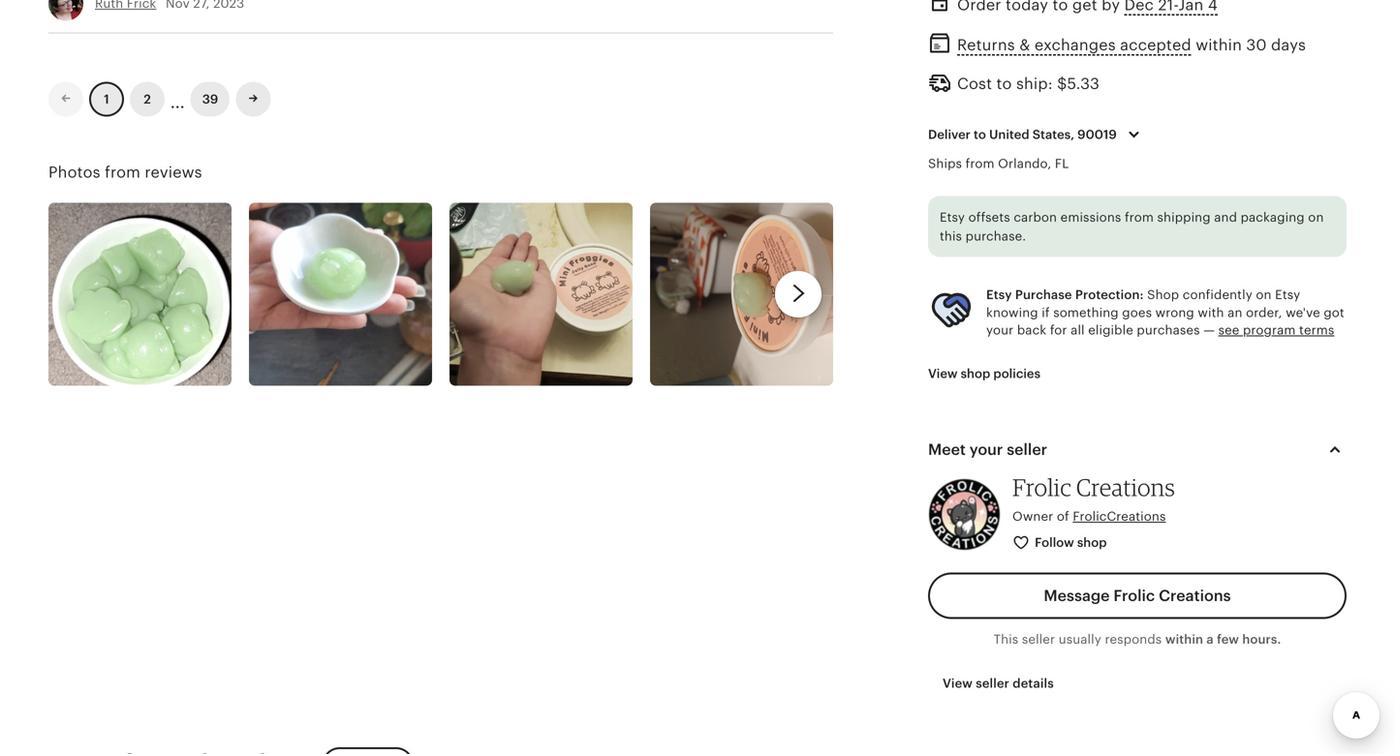 Task type: vqa. For each thing, say whether or not it's contained in the screenshot.
View seller details LINK
yes



Task type: describe. For each thing, give the bounding box(es) containing it.
offsets
[[969, 210, 1011, 225]]

from for reviews
[[105, 164, 141, 181]]

emissions
[[1061, 210, 1122, 225]]

purchases
[[1137, 323, 1200, 338]]

confidently
[[1183, 288, 1253, 302]]

we've
[[1286, 306, 1321, 320]]

returns
[[958, 36, 1015, 54]]

this
[[994, 633, 1019, 647]]

accepted
[[1121, 36, 1192, 54]]

goes
[[1123, 306, 1152, 320]]

follow shop
[[1035, 536, 1107, 550]]

on inside etsy offsets carbon emissions from shipping and packaging on this purchase.
[[1309, 210, 1324, 225]]

—
[[1204, 323, 1215, 338]]

protection:
[[1076, 288, 1144, 302]]

to for deliver
[[974, 128, 986, 142]]

meet
[[928, 441, 966, 459]]

froliccreations
[[1073, 510, 1166, 524]]

cost to ship: $ 5.33
[[958, 75, 1100, 93]]

few
[[1217, 633, 1240, 647]]

view for view shop policies
[[928, 367, 958, 381]]

hours.
[[1243, 633, 1282, 647]]

5.33
[[1068, 75, 1100, 93]]

usually
[[1059, 633, 1102, 647]]

ships
[[928, 157, 962, 171]]

photos from reviews
[[48, 164, 202, 181]]

program
[[1243, 323, 1296, 338]]

shop confidently on etsy knowing if something goes wrong with an order, we've got your back for all eligible purchases —
[[987, 288, 1345, 338]]

from for orlando,
[[966, 157, 995, 171]]

$
[[1057, 75, 1068, 93]]

your inside the 'shop confidently on etsy knowing if something goes wrong with an order, we've got your back for all eligible purchases —'
[[987, 323, 1014, 338]]

creations inside frolic creations owner of froliccreations
[[1077, 473, 1176, 502]]

etsy offsets carbon emissions from shipping and packaging on this purchase.
[[940, 210, 1324, 244]]

reviews
[[145, 164, 202, 181]]

eligible
[[1089, 323, 1134, 338]]

policies
[[994, 367, 1041, 381]]

frolic inside message frolic creations button
[[1114, 588, 1155, 605]]

details
[[1013, 677, 1054, 691]]

view shop policies
[[928, 367, 1041, 381]]

seller inside dropdown button
[[1007, 441, 1048, 459]]

from inside etsy offsets carbon emissions from shipping and packaging on this purchase.
[[1125, 210, 1154, 225]]

this seller usually responds within a few hours.
[[994, 633, 1282, 647]]

shop for follow
[[1078, 536, 1107, 550]]

creations inside button
[[1159, 588, 1231, 605]]

a
[[1207, 633, 1214, 647]]

frolic creations owner of froliccreations
[[1013, 473, 1176, 524]]

if
[[1042, 306, 1050, 320]]

purchase.
[[966, 229, 1026, 244]]

back
[[1017, 323, 1047, 338]]

something
[[1054, 306, 1119, 320]]

an
[[1228, 306, 1243, 320]]

etsy for etsy purchase protection:
[[987, 288, 1012, 302]]

see
[[1219, 323, 1240, 338]]

meet your seller
[[928, 441, 1048, 459]]

follow shop button
[[998, 526, 1124, 562]]

meet your seller button
[[911, 427, 1365, 473]]

view shop policies button
[[914, 357, 1055, 392]]

deliver to united states, 90019 button
[[914, 115, 1161, 155]]

frolic inside frolic creations owner of froliccreations
[[1013, 473, 1072, 502]]

days
[[1272, 36, 1306, 54]]

90019
[[1078, 128, 1117, 142]]

got
[[1324, 306, 1345, 320]]

2 link
[[130, 82, 165, 117]]

packaging
[[1241, 210, 1305, 225]]

within for 30
[[1196, 36, 1242, 54]]



Task type: locate. For each thing, give the bounding box(es) containing it.
to
[[997, 75, 1012, 93], [974, 128, 986, 142]]

view seller details
[[943, 677, 1054, 691]]

shop for view
[[961, 367, 991, 381]]

0 vertical spatial frolic
[[1013, 473, 1072, 502]]

etsy up knowing
[[987, 288, 1012, 302]]

seller left details
[[976, 677, 1010, 691]]

within for a
[[1166, 633, 1204, 647]]

0 horizontal spatial on
[[1256, 288, 1272, 302]]

seller up the owner
[[1007, 441, 1048, 459]]

from right ships
[[966, 157, 995, 171]]

states,
[[1033, 128, 1075, 142]]

fl
[[1055, 157, 1069, 171]]

message frolic creations button
[[928, 573, 1347, 620]]

message
[[1044, 588, 1110, 605]]

shop inside button
[[1078, 536, 1107, 550]]

2 horizontal spatial etsy
[[1276, 288, 1301, 302]]

for
[[1050, 323, 1068, 338]]

2 vertical spatial seller
[[976, 677, 1010, 691]]

froliccreations link
[[1073, 510, 1166, 524]]

1 horizontal spatial shop
[[1078, 536, 1107, 550]]

your down knowing
[[987, 323, 1014, 338]]

view for view seller details
[[943, 677, 973, 691]]

to right cost
[[997, 75, 1012, 93]]

deliver to united states, 90019
[[928, 128, 1117, 142]]

see program terms
[[1219, 323, 1335, 338]]

1 vertical spatial your
[[970, 441, 1003, 459]]

1 link
[[89, 82, 124, 117]]

1 vertical spatial creations
[[1159, 588, 1231, 605]]

view inside button
[[928, 367, 958, 381]]

shop
[[1148, 288, 1180, 302]]

creations up 'a' at the right of page
[[1159, 588, 1231, 605]]

to left united
[[974, 128, 986, 142]]

order,
[[1246, 306, 1283, 320]]

seller right 'this'
[[1022, 633, 1056, 647]]

etsy inside the 'shop confidently on etsy knowing if something goes wrong with an order, we've got your back for all eligible purchases —'
[[1276, 288, 1301, 302]]

etsy for etsy offsets carbon emissions from shipping and packaging on this purchase.
[[940, 210, 965, 225]]

see program terms link
[[1219, 323, 1335, 338]]

on
[[1309, 210, 1324, 225], [1256, 288, 1272, 302]]

0 horizontal spatial etsy
[[940, 210, 965, 225]]

on up order,
[[1256, 288, 1272, 302]]

…
[[171, 85, 185, 113]]

knowing
[[987, 306, 1039, 320]]

0 vertical spatial creations
[[1077, 473, 1176, 502]]

creations
[[1077, 473, 1176, 502], [1159, 588, 1231, 605]]

deliver
[[928, 128, 971, 142]]

orlando,
[[998, 157, 1052, 171]]

1 horizontal spatial to
[[997, 75, 1012, 93]]

within left 'a' at the right of page
[[1166, 633, 1204, 647]]

and
[[1215, 210, 1238, 225]]

1 vertical spatial to
[[974, 128, 986, 142]]

1 horizontal spatial on
[[1309, 210, 1324, 225]]

ships from orlando, fl
[[928, 157, 1069, 171]]

shipping
[[1158, 210, 1211, 225]]

0 vertical spatial view
[[928, 367, 958, 381]]

all
[[1071, 323, 1085, 338]]

owner
[[1013, 510, 1054, 524]]

39
[[202, 92, 218, 107]]

2
[[144, 92, 151, 107]]

view
[[928, 367, 958, 381], [943, 677, 973, 691]]

returns & exchanges accepted within 30 days
[[958, 36, 1306, 54]]

united
[[990, 128, 1030, 142]]

frolic creations image
[[928, 479, 1001, 551]]

&
[[1020, 36, 1031, 54]]

1 vertical spatial on
[[1256, 288, 1272, 302]]

0 vertical spatial your
[[987, 323, 1014, 338]]

0 horizontal spatial from
[[105, 164, 141, 181]]

frolic
[[1013, 473, 1072, 502], [1114, 588, 1155, 605]]

shop left policies
[[961, 367, 991, 381]]

your inside dropdown button
[[970, 441, 1003, 459]]

follow
[[1035, 536, 1074, 550]]

shop inside button
[[961, 367, 991, 381]]

wrong
[[1156, 306, 1195, 320]]

0 horizontal spatial frolic
[[1013, 473, 1072, 502]]

ship:
[[1017, 75, 1053, 93]]

0 vertical spatial on
[[1309, 210, 1324, 225]]

1 vertical spatial view
[[943, 677, 973, 691]]

message frolic creations
[[1044, 588, 1231, 605]]

on inside the 'shop confidently on etsy knowing if something goes wrong with an order, we've got your back for all eligible purchases —'
[[1256, 288, 1272, 302]]

shop right follow
[[1078, 536, 1107, 550]]

1 vertical spatial seller
[[1022, 633, 1056, 647]]

30
[[1247, 36, 1267, 54]]

0 vertical spatial within
[[1196, 36, 1242, 54]]

0 vertical spatial shop
[[961, 367, 991, 381]]

your
[[987, 323, 1014, 338], [970, 441, 1003, 459]]

39 link
[[191, 82, 230, 117]]

0 horizontal spatial to
[[974, 128, 986, 142]]

0 vertical spatial seller
[[1007, 441, 1048, 459]]

returns & exchanges accepted button
[[958, 31, 1192, 59]]

1 vertical spatial frolic
[[1114, 588, 1155, 605]]

view left details
[[943, 677, 973, 691]]

from right photos
[[105, 164, 141, 181]]

1
[[104, 92, 109, 107]]

shop
[[961, 367, 991, 381], [1078, 536, 1107, 550]]

to for cost
[[997, 75, 1012, 93]]

terms
[[1300, 323, 1335, 338]]

cost
[[958, 75, 993, 93]]

within left 30
[[1196, 36, 1242, 54]]

0 horizontal spatial shop
[[961, 367, 991, 381]]

seller
[[1007, 441, 1048, 459], [1022, 633, 1056, 647], [976, 677, 1010, 691]]

etsy
[[940, 210, 965, 225], [987, 288, 1012, 302], [1276, 288, 1301, 302]]

seller for usually
[[1022, 633, 1056, 647]]

2 horizontal spatial from
[[1125, 210, 1154, 225]]

1 vertical spatial within
[[1166, 633, 1204, 647]]

your right meet at the right of page
[[970, 441, 1003, 459]]

1 vertical spatial shop
[[1078, 536, 1107, 550]]

on right 'packaging'
[[1309, 210, 1324, 225]]

with
[[1198, 306, 1225, 320]]

carbon
[[1014, 210, 1057, 225]]

responds
[[1105, 633, 1162, 647]]

1 horizontal spatial etsy
[[987, 288, 1012, 302]]

of
[[1057, 510, 1070, 524]]

etsy up this at the right top of the page
[[940, 210, 965, 225]]

1 horizontal spatial frolic
[[1114, 588, 1155, 605]]

purchase
[[1016, 288, 1072, 302]]

seller for details
[[976, 677, 1010, 691]]

1 horizontal spatial from
[[966, 157, 995, 171]]

frolic up responds
[[1114, 588, 1155, 605]]

this
[[940, 229, 962, 244]]

view left policies
[[928, 367, 958, 381]]

frolic up the owner
[[1013, 473, 1072, 502]]

creations up froliccreations link
[[1077, 473, 1176, 502]]

to inside dropdown button
[[974, 128, 986, 142]]

within
[[1196, 36, 1242, 54], [1166, 633, 1204, 647]]

etsy inside etsy offsets carbon emissions from shipping and packaging on this purchase.
[[940, 210, 965, 225]]

0 vertical spatial to
[[997, 75, 1012, 93]]

from
[[966, 157, 995, 171], [105, 164, 141, 181], [1125, 210, 1154, 225]]

view seller details link
[[928, 667, 1069, 702]]

etsy up we've
[[1276, 288, 1301, 302]]

etsy purchase protection:
[[987, 288, 1144, 302]]

exchanges
[[1035, 36, 1116, 54]]

photos
[[48, 164, 100, 181]]

from left shipping
[[1125, 210, 1154, 225]]



